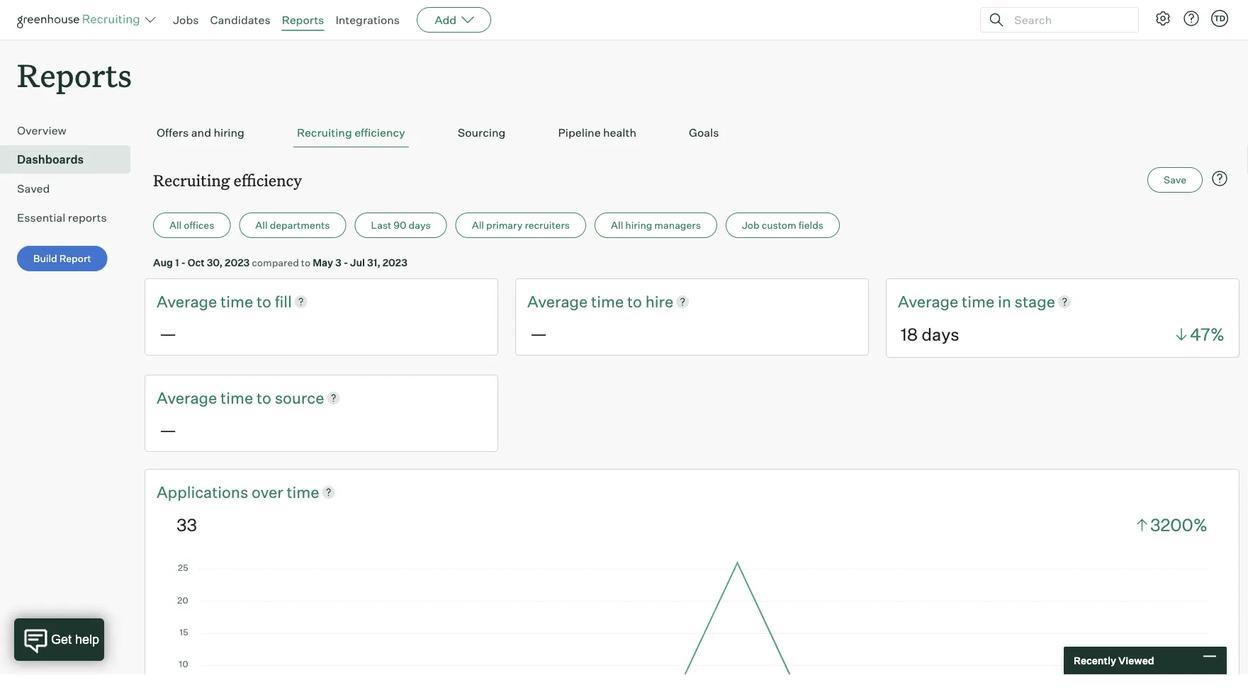 Task type: describe. For each thing, give the bounding box(es) containing it.
applications
[[157, 482, 248, 502]]

over
[[252, 482, 283, 502]]

time for hire
[[592, 292, 624, 311]]

time for source
[[221, 388, 253, 408]]

to for source
[[257, 388, 272, 408]]

offers
[[157, 126, 189, 140]]

job custom fields button
[[726, 213, 840, 238]]

applications over
[[157, 482, 287, 502]]

to for hire
[[628, 292, 642, 311]]

add button
[[417, 7, 492, 33]]

all offices
[[170, 219, 214, 232]]

report
[[59, 253, 91, 265]]

overview
[[17, 124, 67, 138]]

compared
[[252, 257, 299, 269]]

stage link
[[1015, 291, 1056, 313]]

essential reports
[[17, 211, 107, 225]]

average link for hire
[[528, 291, 592, 313]]

recruiting efficiency inside button
[[297, 126, 406, 140]]

1 vertical spatial recruiting efficiency
[[153, 170, 302, 191]]

in link
[[999, 291, 1015, 313]]

aug 1 - oct 30, 2023 compared to may 3 - jul 31, 2023
[[153, 257, 408, 269]]

all primary recruiters button
[[456, 213, 587, 238]]

efficiency inside recruiting efficiency button
[[355, 126, 406, 140]]

last 90 days
[[371, 219, 431, 232]]

dashboards link
[[17, 151, 125, 168]]

all for all hiring managers
[[611, 219, 624, 232]]

average for source
[[157, 388, 217, 408]]

essential
[[17, 211, 65, 225]]

oct
[[188, 257, 205, 269]]

time link right over
[[287, 481, 320, 503]]

over link
[[252, 481, 287, 503]]

recently
[[1074, 655, 1117, 668]]

jobs link
[[173, 13, 199, 27]]

1 vertical spatial efficiency
[[234, 170, 302, 191]]

fill
[[275, 292, 292, 311]]

source
[[275, 388, 324, 408]]

essential reports link
[[17, 209, 125, 226]]

build report button
[[17, 246, 108, 272]]

applications link
[[157, 481, 252, 503]]

Search text field
[[1011, 10, 1126, 30]]

offers and hiring
[[157, 126, 245, 140]]

all for all primary recruiters
[[472, 219, 484, 232]]

time for fill
[[221, 292, 253, 311]]

pipeline health
[[558, 126, 637, 140]]

save button
[[1148, 168, 1204, 193]]

last 90 days button
[[355, 213, 447, 238]]

time link for hire
[[592, 291, 628, 313]]

average link for stage
[[899, 291, 962, 313]]

90
[[394, 219, 407, 232]]

td
[[1215, 13, 1226, 23]]

to link for hire
[[628, 291, 646, 313]]

pipeline
[[558, 126, 601, 140]]

all primary recruiters
[[472, 219, 570, 232]]

average time in
[[899, 292, 1015, 311]]

fill link
[[275, 291, 292, 313]]

— for hire
[[530, 323, 548, 344]]

viewed
[[1119, 655, 1155, 668]]

average time to for fill
[[157, 292, 275, 311]]

sourcing button
[[454, 119, 510, 148]]

recently viewed
[[1074, 655, 1155, 668]]

aug
[[153, 257, 173, 269]]

job
[[742, 219, 760, 232]]

and
[[191, 126, 211, 140]]

build
[[33, 253, 57, 265]]

saved link
[[17, 180, 125, 197]]

33
[[177, 515, 197, 536]]

to left "may"
[[301, 257, 311, 269]]

average link for source
[[157, 387, 221, 409]]

1 vertical spatial recruiting
[[153, 170, 230, 191]]

0 horizontal spatial reports
[[17, 54, 132, 96]]

candidates link
[[210, 13, 271, 27]]

goals button
[[686, 119, 723, 148]]

2 2023 from the left
[[383, 257, 408, 269]]

30,
[[207, 257, 223, 269]]

hire link
[[646, 291, 674, 313]]

recruiting efficiency button
[[294, 119, 409, 148]]

pipeline health button
[[555, 119, 640, 148]]

all departments button
[[239, 213, 346, 238]]

recruiting inside button
[[297, 126, 352, 140]]

configure image
[[1155, 10, 1172, 27]]

18 days
[[901, 324, 960, 345]]

1 vertical spatial hiring
[[626, 219, 653, 232]]

tab list containing offers and hiring
[[153, 119, 1232, 148]]

faq image
[[1212, 170, 1229, 187]]



Task type: locate. For each thing, give the bounding box(es) containing it.
average link
[[157, 291, 221, 313], [528, 291, 592, 313], [899, 291, 962, 313], [157, 387, 221, 409]]

—
[[160, 323, 177, 344], [530, 323, 548, 344], [160, 419, 177, 441]]

1
[[175, 257, 179, 269]]

1 horizontal spatial recruiting
[[297, 126, 352, 140]]

time link left fill 'link'
[[221, 291, 257, 313]]

0 vertical spatial efficiency
[[355, 126, 406, 140]]

recruiting efficiency
[[297, 126, 406, 140], [153, 170, 302, 191]]

fields
[[799, 219, 824, 232]]

time left in at the top of the page
[[962, 292, 995, 311]]

1 horizontal spatial -
[[344, 257, 348, 269]]

0 vertical spatial recruiting efficiency
[[297, 126, 406, 140]]

overview link
[[17, 122, 125, 139]]

average for fill
[[157, 292, 217, 311]]

average time to
[[157, 292, 275, 311], [528, 292, 646, 311], [157, 388, 275, 408]]

all offices button
[[153, 213, 231, 238]]

all for all departments
[[256, 219, 268, 232]]

candidates
[[210, 13, 271, 27]]

to left source
[[257, 388, 272, 408]]

average time to for hire
[[528, 292, 646, 311]]

time link for fill
[[221, 291, 257, 313]]

reports down greenhouse recruiting image
[[17, 54, 132, 96]]

0 horizontal spatial 2023
[[225, 257, 250, 269]]

3 all from the left
[[472, 219, 484, 232]]

hiring right and
[[214, 126, 245, 140]]

47%
[[1191, 324, 1226, 345]]

to link for fill
[[257, 291, 275, 313]]

hiring inside tab list
[[214, 126, 245, 140]]

average link for fill
[[157, 291, 221, 313]]

integrations link
[[336, 13, 400, 27]]

2023
[[225, 257, 250, 269], [383, 257, 408, 269]]

recruiting
[[297, 126, 352, 140], [153, 170, 230, 191]]

1 horizontal spatial reports
[[282, 13, 324, 27]]

custom
[[762, 219, 797, 232]]

may
[[313, 257, 333, 269]]

time link left stage link
[[962, 291, 999, 313]]

to for fill
[[257, 292, 272, 311]]

0 horizontal spatial hiring
[[214, 126, 245, 140]]

greenhouse recruiting image
[[17, 11, 145, 28]]

time for stage
[[962, 292, 995, 311]]

goals
[[689, 126, 720, 140]]

managers
[[655, 219, 701, 232]]

time link left hire link
[[592, 291, 628, 313]]

hire
[[646, 292, 674, 311]]

— for fill
[[160, 323, 177, 344]]

1 vertical spatial reports
[[17, 54, 132, 96]]

- right 1
[[181, 257, 186, 269]]

0 horizontal spatial days
[[409, 219, 431, 232]]

0 horizontal spatial -
[[181, 257, 186, 269]]

all inside 'button'
[[170, 219, 182, 232]]

all left offices
[[170, 219, 182, 232]]

sourcing
[[458, 126, 506, 140]]

3
[[336, 257, 342, 269]]

to left 'fill'
[[257, 292, 272, 311]]

1 vertical spatial days
[[922, 324, 960, 345]]

2 all from the left
[[256, 219, 268, 232]]

time left source
[[221, 388, 253, 408]]

health
[[604, 126, 637, 140]]

dashboards
[[17, 153, 84, 167]]

reports link
[[282, 13, 324, 27]]

4 all from the left
[[611, 219, 624, 232]]

2023 right 31,
[[383, 257, 408, 269]]

time
[[221, 292, 253, 311], [592, 292, 624, 311], [962, 292, 995, 311], [221, 388, 253, 408], [287, 482, 320, 502]]

1 horizontal spatial hiring
[[626, 219, 653, 232]]

time down 30,
[[221, 292, 253, 311]]

1 - from the left
[[181, 257, 186, 269]]

1 horizontal spatial efficiency
[[355, 126, 406, 140]]

xychart image
[[177, 559, 1209, 676]]

all departments
[[256, 219, 330, 232]]

to link for source
[[257, 387, 275, 409]]

add
[[435, 13, 457, 27]]

days right 90
[[409, 219, 431, 232]]

0 horizontal spatial efficiency
[[234, 170, 302, 191]]

jobs
[[173, 13, 199, 27]]

0 horizontal spatial recruiting
[[153, 170, 230, 191]]

tab list
[[153, 119, 1232, 148]]

time link for source
[[221, 387, 257, 409]]

job custom fields
[[742, 219, 824, 232]]

1 2023 from the left
[[225, 257, 250, 269]]

days
[[409, 219, 431, 232], [922, 324, 960, 345]]

build report
[[33, 253, 91, 265]]

average for stage
[[899, 292, 959, 311]]

td button
[[1212, 10, 1229, 27]]

all left managers
[[611, 219, 624, 232]]

time link for stage
[[962, 291, 999, 313]]

- right 3
[[344, 257, 348, 269]]

all hiring managers
[[611, 219, 701, 232]]

all left primary on the left top
[[472, 219, 484, 232]]

time left hire
[[592, 292, 624, 311]]

0 vertical spatial reports
[[282, 13, 324, 27]]

offices
[[184, 219, 214, 232]]

average for hire
[[528, 292, 588, 311]]

saved
[[17, 182, 50, 196]]

td button
[[1209, 7, 1232, 30]]

all hiring managers button
[[595, 213, 718, 238]]

2023 right 30,
[[225, 257, 250, 269]]

average time to for source
[[157, 388, 275, 408]]

18
[[901, 324, 919, 345]]

0 vertical spatial days
[[409, 219, 431, 232]]

hiring left managers
[[626, 219, 653, 232]]

2 - from the left
[[344, 257, 348, 269]]

in
[[999, 292, 1012, 311]]

days inside button
[[409, 219, 431, 232]]

0 vertical spatial recruiting
[[297, 126, 352, 140]]

last
[[371, 219, 392, 232]]

to left hire
[[628, 292, 642, 311]]

0 vertical spatial hiring
[[214, 126, 245, 140]]

time link left the source link
[[221, 387, 257, 409]]

-
[[181, 257, 186, 269], [344, 257, 348, 269]]

all inside button
[[472, 219, 484, 232]]

1 all from the left
[[170, 219, 182, 232]]

3200%
[[1151, 515, 1209, 536]]

integrations
[[336, 13, 400, 27]]

recruiters
[[525, 219, 570, 232]]

primary
[[487, 219, 523, 232]]

all for all offices
[[170, 219, 182, 232]]

stage
[[1015, 292, 1056, 311]]

31,
[[367, 257, 381, 269]]

offers and hiring button
[[153, 119, 248, 148]]

time right over
[[287, 482, 320, 502]]

source link
[[275, 387, 324, 409]]

days right 18
[[922, 324, 960, 345]]

departments
[[270, 219, 330, 232]]

efficiency
[[355, 126, 406, 140], [234, 170, 302, 191]]

hiring
[[214, 126, 245, 140], [626, 219, 653, 232]]

jul
[[350, 257, 365, 269]]

save
[[1165, 174, 1187, 186]]

all
[[170, 219, 182, 232], [256, 219, 268, 232], [472, 219, 484, 232], [611, 219, 624, 232]]

all left departments
[[256, 219, 268, 232]]

reports
[[68, 211, 107, 225]]

1 horizontal spatial days
[[922, 324, 960, 345]]

average
[[157, 292, 217, 311], [528, 292, 588, 311], [899, 292, 959, 311], [157, 388, 217, 408]]

reports right candidates
[[282, 13, 324, 27]]

time link
[[221, 291, 257, 313], [592, 291, 628, 313], [962, 291, 999, 313], [221, 387, 257, 409], [287, 481, 320, 503]]

1 horizontal spatial 2023
[[383, 257, 408, 269]]

— for source
[[160, 419, 177, 441]]



Task type: vqa. For each thing, say whether or not it's contained in the screenshot.
All
yes



